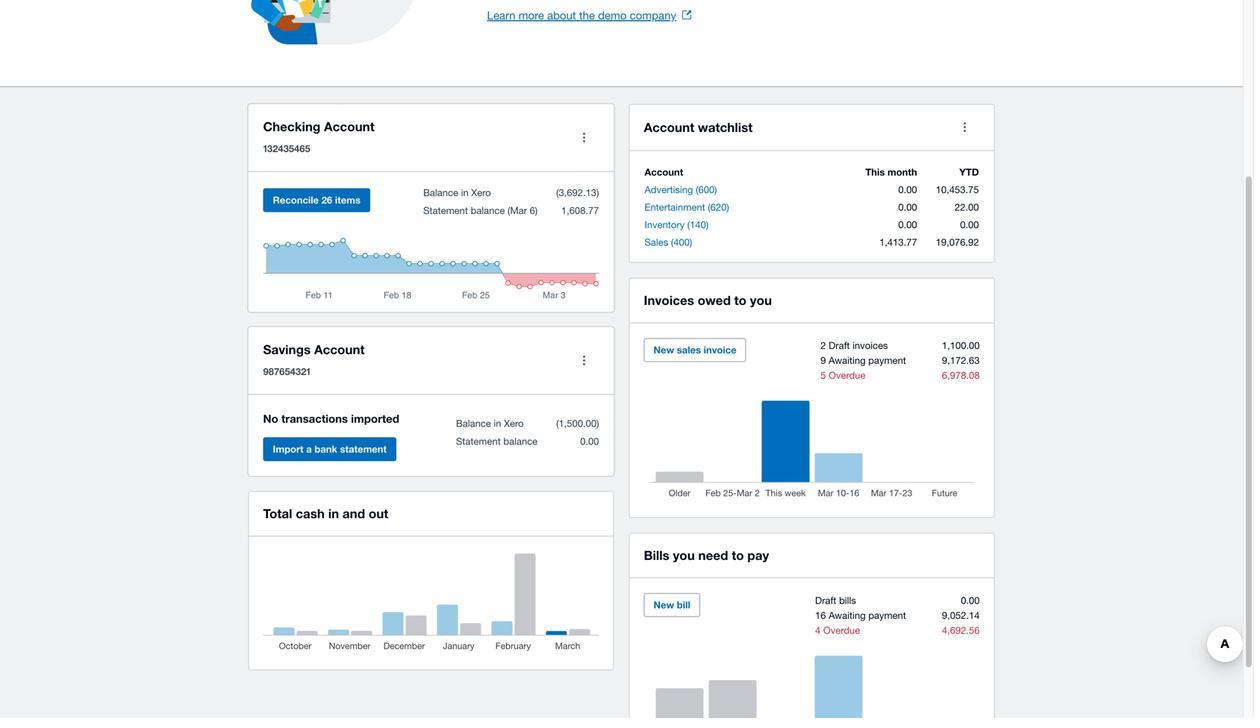 Task type: describe. For each thing, give the bounding box(es) containing it.
account left watchlist
[[644, 120, 694, 135]]

opens in a new tab image
[[682, 10, 691, 19]]

payment for invoices owed to you
[[869, 355, 906, 367]]

about
[[547, 9, 576, 22]]

more
[[519, 9, 544, 22]]

sales
[[677, 345, 701, 356]]

learn more about the demo company
[[487, 9, 676, 22]]

accounts watchlist options image
[[950, 112, 980, 142]]

4 overdue
[[815, 625, 860, 637]]

bills
[[839, 595, 856, 607]]

total cash in and out
[[263, 507, 388, 522]]

this
[[866, 166, 885, 178]]

total cash in and out link
[[263, 504, 388, 524]]

invoices owed to you
[[644, 293, 772, 308]]

1,608.77
[[559, 205, 599, 217]]

inventory (140)
[[645, 219, 709, 231]]

bills
[[644, 548, 670, 563]]

1 vertical spatial to
[[732, 548, 744, 563]]

overdue for bills you need to pay
[[823, 625, 860, 637]]

new sales invoice
[[654, 345, 737, 356]]

(140)
[[687, 219, 709, 231]]

balance in xero for statement balance
[[456, 418, 524, 430]]

1,413.77 link
[[880, 237, 917, 248]]

(3,692.13)
[[556, 187, 599, 199]]

4
[[815, 625, 821, 637]]

transactions
[[281, 412, 348, 426]]

4,692.56 link
[[942, 625, 980, 637]]

account watchlist link
[[644, 117, 753, 138]]

import
[[273, 444, 304, 455]]

advertising
[[645, 184, 693, 196]]

the
[[579, 9, 595, 22]]

5 overdue link
[[821, 370, 866, 382]]

balance for statement balance
[[456, 418, 491, 430]]

need
[[698, 548, 728, 563]]

statement
[[340, 444, 387, 455]]

16
[[815, 610, 826, 622]]

bills you need to pay link
[[644, 545, 769, 566]]

2 draft invoices
[[821, 340, 888, 352]]

6)
[[530, 205, 538, 217]]

total
[[263, 507, 292, 522]]

statement for statement balance (mar 6)
[[423, 205, 468, 217]]

0.00 for (140)
[[898, 219, 917, 231]]

and
[[343, 507, 365, 522]]

draft bills
[[815, 595, 856, 607]]

advertising (600) link
[[645, 184, 717, 196]]

new bill link
[[644, 594, 700, 618]]

6,978.08 link
[[942, 370, 980, 382]]

4 overdue link
[[815, 625, 860, 637]]

awaiting for invoices owed to you
[[829, 355, 866, 367]]

no transactions imported
[[263, 412, 399, 426]]

invoices owed to you link
[[644, 290, 772, 311]]

this month
[[866, 166, 917, 178]]

account right savings
[[314, 342, 365, 357]]

account right checking
[[324, 119, 375, 134]]

9,052.14 link
[[942, 610, 980, 622]]

16 awaiting payment
[[815, 610, 906, 622]]

1 horizontal spatial you
[[750, 293, 772, 308]]

0.00 link for 10,453.75
[[898, 184, 917, 196]]

(mar
[[508, 205, 527, 217]]

22.00
[[955, 202, 979, 213]]

a
[[306, 444, 312, 455]]

import a bank statement link
[[263, 438, 397, 462]]

bank
[[315, 444, 337, 455]]

9 awaiting payment
[[821, 355, 906, 367]]

new for new sales invoice
[[654, 345, 674, 356]]

account watchlist
[[644, 120, 753, 135]]

checking
[[263, 119, 321, 134]]

(400)
[[671, 237, 692, 248]]

no
[[263, 412, 278, 426]]

xero for statement balance (mar 6)
[[471, 187, 491, 199]]

2 draft invoices link
[[821, 340, 888, 352]]

payment for bills you need to pay
[[869, 610, 906, 622]]

9 awaiting payment link
[[821, 355, 906, 367]]

sales
[[645, 237, 668, 248]]

new sales invoice link
[[644, 339, 746, 362]]

cash
[[296, 507, 325, 522]]

0 horizontal spatial in
[[328, 507, 339, 522]]

invoices
[[853, 340, 888, 352]]

9,172.63 link
[[942, 355, 980, 367]]

balance in xero for statement balance (mar 6)
[[423, 187, 491, 199]]



Task type: vqa. For each thing, say whether or not it's contained in the screenshot.


Task type: locate. For each thing, give the bounding box(es) containing it.
0 vertical spatial balance in xero
[[423, 187, 491, 199]]

imported
[[351, 412, 399, 426]]

10,453.75 link
[[936, 184, 979, 196]]

22.00 link
[[955, 202, 979, 213]]

1 vertical spatial statement
[[456, 436, 501, 448]]

1 vertical spatial you
[[673, 548, 695, 563]]

2 horizontal spatial in
[[494, 418, 501, 430]]

watchlist
[[698, 120, 753, 135]]

9,172.63
[[942, 355, 980, 367]]

1 payment from the top
[[869, 355, 906, 367]]

entertainment (620)
[[645, 202, 729, 213]]

1,100.00 link
[[942, 340, 980, 352]]

balance up statement balance
[[456, 418, 491, 430]]

987654321
[[263, 366, 310, 378]]

(600)
[[696, 184, 717, 196]]

to
[[734, 293, 747, 308], [732, 548, 744, 563]]

xero up statement balance (mar 6)
[[471, 187, 491, 199]]

xero up statement balance
[[504, 418, 524, 430]]

invoice
[[704, 345, 737, 356]]

in for statement balance
[[494, 418, 501, 430]]

19,076.92
[[936, 237, 979, 248]]

1 horizontal spatial in
[[461, 187, 469, 199]]

draft bills link
[[815, 595, 856, 607]]

5 overdue
[[821, 370, 866, 382]]

you
[[750, 293, 772, 308], [673, 548, 695, 563]]

inventory (140) link
[[645, 219, 709, 231]]

1 new from the top
[[654, 345, 674, 356]]

statement for statement balance
[[456, 436, 501, 448]]

1 vertical spatial balance
[[456, 418, 491, 430]]

2 awaiting from the top
[[829, 610, 866, 622]]

balance for statement balance
[[504, 436, 538, 448]]

new left bill
[[654, 600, 674, 611]]

1 vertical spatial manage menu toggle image
[[569, 346, 599, 376]]

demo
[[598, 9, 627, 22]]

1 manage menu toggle image from the top
[[569, 123, 599, 153]]

bill
[[677, 600, 690, 611]]

balance
[[471, 205, 505, 217], [504, 436, 538, 448]]

entertainment
[[645, 202, 705, 213]]

0 vertical spatial statement
[[423, 205, 468, 217]]

0 horizontal spatial you
[[673, 548, 695, 563]]

0 vertical spatial to
[[734, 293, 747, 308]]

(1,500.00)
[[556, 418, 599, 430]]

bills you need to pay
[[644, 548, 769, 563]]

0.00 for (620)
[[898, 202, 917, 213]]

2
[[821, 340, 826, 352]]

0 vertical spatial new
[[654, 345, 674, 356]]

awaiting up 5 overdue link
[[829, 355, 866, 367]]

1 vertical spatial balance in xero
[[456, 418, 524, 430]]

overdue for invoices owed to you
[[829, 370, 866, 382]]

in up statement balance
[[494, 418, 501, 430]]

manage menu toggle image up "(1,500.00)"
[[569, 346, 599, 376]]

new for new bill
[[654, 600, 674, 611]]

pay
[[748, 548, 769, 563]]

balance in xero
[[423, 187, 491, 199], [456, 418, 524, 430]]

1,413.77
[[880, 237, 917, 248]]

1 vertical spatial xero
[[504, 418, 524, 430]]

draft up 16
[[815, 595, 837, 607]]

statement
[[423, 205, 468, 217], [456, 436, 501, 448]]

2 payment from the top
[[869, 610, 906, 622]]

owed
[[698, 293, 731, 308]]

0 vertical spatial balance
[[423, 187, 458, 199]]

reconcile 26 items button
[[263, 189, 370, 212]]

manage menu toggle image up '(3,692.13)'
[[569, 123, 599, 153]]

0 horizontal spatial xero
[[471, 187, 491, 199]]

0.00
[[898, 184, 917, 196], [898, 202, 917, 213], [898, 219, 917, 231], [960, 219, 979, 231], [578, 436, 599, 448], [961, 595, 980, 607]]

1 horizontal spatial xero
[[504, 418, 524, 430]]

16 awaiting payment link
[[815, 610, 906, 622]]

sales (400)
[[645, 237, 692, 248]]

balance up statement balance (mar 6)
[[423, 187, 458, 199]]

balance for statement balance (mar 6)
[[423, 187, 458, 199]]

to right "owed"
[[734, 293, 747, 308]]

draft
[[829, 340, 850, 352], [815, 595, 837, 607]]

1 vertical spatial balance
[[504, 436, 538, 448]]

2 new from the top
[[654, 600, 674, 611]]

1 vertical spatial overdue
[[823, 625, 860, 637]]

0 vertical spatial xero
[[471, 187, 491, 199]]

new bill
[[654, 600, 690, 611]]

0.00 link for 22.00
[[898, 202, 917, 213]]

checking account
[[263, 119, 375, 134]]

new left the "sales"
[[654, 345, 674, 356]]

awaiting for bills you need to pay
[[829, 610, 866, 622]]

statement balance
[[456, 436, 538, 448]]

learn
[[487, 9, 516, 22]]

4,692.56
[[942, 625, 980, 637]]

balance
[[423, 187, 458, 199], [456, 418, 491, 430]]

you right bills
[[673, 548, 695, 563]]

0 vertical spatial awaiting
[[829, 355, 866, 367]]

company
[[630, 9, 676, 22]]

awaiting
[[829, 355, 866, 367], [829, 610, 866, 622]]

balance in xero up statement balance (mar 6)
[[423, 187, 491, 199]]

132435465
[[263, 143, 310, 155]]

account
[[324, 119, 375, 134], [644, 120, 694, 135], [645, 166, 683, 178], [314, 342, 365, 357]]

1 awaiting from the top
[[829, 355, 866, 367]]

10,453.75
[[936, 184, 979, 196]]

1,100.00
[[942, 340, 980, 352]]

0 vertical spatial in
[[461, 187, 469, 199]]

2 manage menu toggle image from the top
[[569, 346, 599, 376]]

month
[[888, 166, 917, 178]]

1 vertical spatial new
[[654, 600, 674, 611]]

overdue down "9 awaiting payment" at the right
[[829, 370, 866, 382]]

manage menu toggle image for checking account
[[569, 123, 599, 153]]

in for statement balance (mar 6)
[[461, 187, 469, 199]]

0 vertical spatial manage menu toggle image
[[569, 123, 599, 153]]

awaiting down bills
[[829, 610, 866, 622]]

payment
[[869, 355, 906, 367], [869, 610, 906, 622]]

advertising (600)
[[645, 184, 717, 196]]

0 vertical spatial draft
[[829, 340, 850, 352]]

6,978.08
[[942, 370, 980, 382]]

in
[[461, 187, 469, 199], [494, 418, 501, 430], [328, 507, 339, 522]]

5
[[821, 370, 826, 382]]

reconcile 26 items
[[273, 194, 361, 206]]

9,052.14
[[942, 610, 980, 622]]

savings account
[[263, 342, 365, 357]]

0 vertical spatial overdue
[[829, 370, 866, 382]]

0.00 for (600)
[[898, 184, 917, 196]]

balance in xero up statement balance
[[456, 418, 524, 430]]

out
[[369, 507, 388, 522]]

0 vertical spatial payment
[[869, 355, 906, 367]]

ytd
[[960, 166, 979, 178]]

26
[[322, 194, 332, 206]]

learn more about the demo company link
[[487, 9, 697, 22]]

0.00 link for 0.00
[[898, 219, 917, 231]]

overdue right "4"
[[823, 625, 860, 637]]

account up advertising
[[645, 166, 683, 178]]

0.00 for bills
[[961, 595, 980, 607]]

1 vertical spatial payment
[[869, 610, 906, 622]]

xero
[[471, 187, 491, 199], [504, 418, 524, 430]]

import a bank statement
[[273, 444, 387, 455]]

statement balance (mar 6)
[[423, 205, 538, 217]]

9
[[821, 355, 826, 367]]

reconcile
[[273, 194, 319, 206]]

draft right 2
[[829, 340, 850, 352]]

to left pay
[[732, 548, 744, 563]]

1 vertical spatial draft
[[815, 595, 837, 607]]

manage menu toggle image
[[569, 123, 599, 153], [569, 346, 599, 376]]

manage menu toggle image for savings account
[[569, 346, 599, 376]]

items
[[335, 194, 361, 206]]

overdue
[[829, 370, 866, 382], [823, 625, 860, 637]]

you right "owed"
[[750, 293, 772, 308]]

1 vertical spatial in
[[494, 418, 501, 430]]

savings
[[263, 342, 311, 357]]

invoices
[[644, 293, 694, 308]]

in up statement balance (mar 6)
[[461, 187, 469, 199]]

1 vertical spatial awaiting
[[829, 610, 866, 622]]

0 vertical spatial you
[[750, 293, 772, 308]]

entertainment (620) link
[[645, 202, 729, 213]]

xero for statement balance
[[504, 418, 524, 430]]

2 vertical spatial in
[[328, 507, 339, 522]]

balance for statement balance (mar 6)
[[471, 205, 505, 217]]

0 vertical spatial balance
[[471, 205, 505, 217]]

in left and
[[328, 507, 339, 522]]



